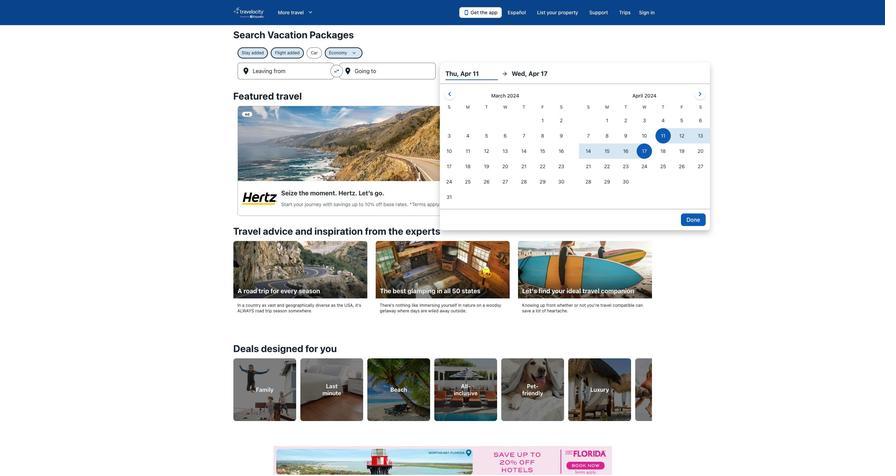 Task type: locate. For each thing, give the bounding box(es) containing it.
main content
[[0, 25, 885, 476]]

swap origin and destination values image
[[333, 68, 340, 74]]

featured travel region
[[229, 87, 656, 222]]

next month image
[[696, 90, 704, 98]]

travel advice and inspiration from the experts region
[[229, 222, 656, 327]]

next image
[[648, 384, 656, 392]]

previous image
[[229, 384, 237, 392]]



Task type: describe. For each thing, give the bounding box(es) containing it.
download the app button image
[[464, 10, 469, 15]]

travelocity logo image
[[233, 7, 264, 18]]

previous month image
[[445, 90, 454, 98]]



